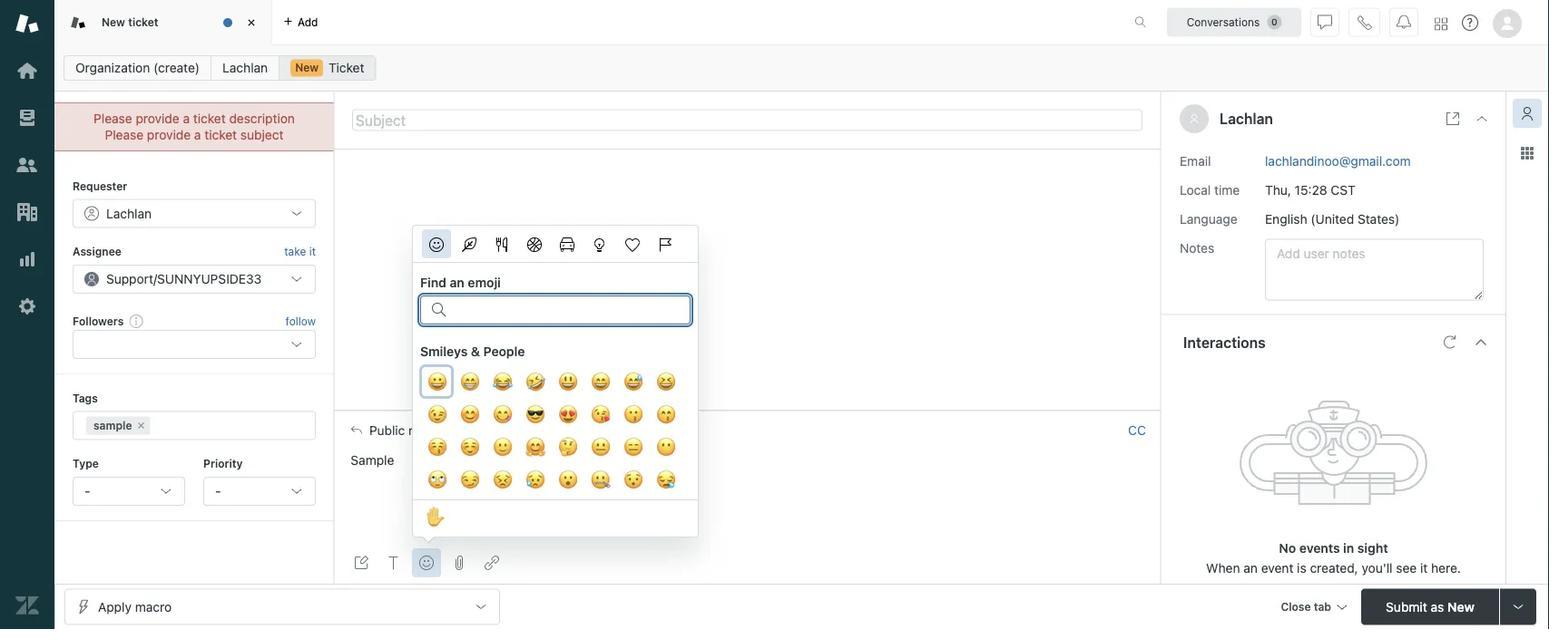 Task type: describe. For each thing, give the bounding box(es) containing it.
add attachment image
[[452, 556, 466, 571]]

customer context image
[[1520, 106, 1535, 121]]

1 vertical spatial please
[[105, 128, 143, 142]]

organization
[[75, 60, 150, 75]]

- button for priority
[[203, 477, 316, 506]]

conversations button
[[1167, 8, 1301, 37]]

😋️
[[493, 403, 511, 427]]

new ticket
[[102, 16, 158, 28]]

event
[[1261, 561, 1294, 576]]

😶️ 🙄️
[[427, 436, 674, 493]]

priority
[[203, 458, 243, 471]]

😆️
[[656, 371, 674, 395]]

no events in sight when an event is created, you'll see it here.
[[1206, 541, 1461, 576]]

description
[[229, 111, 295, 126]]

🤐️
[[591, 469, 609, 493]]

😏️
[[460, 469, 478, 493]]

🙄️
[[427, 469, 446, 493]]

email
[[1180, 153, 1211, 168]]

1 horizontal spatial a
[[194, 128, 201, 142]]

2 vertical spatial ticket
[[204, 128, 237, 142]]

thu, 15:28 cst
[[1265, 182, 1356, 197]]

2 vertical spatial new
[[1448, 600, 1475, 615]]

lachlan link
[[211, 55, 280, 81]]

smileys & people
[[420, 344, 525, 359]]

please provide a ticket description please provide a ticket subject
[[94, 111, 295, 142]]

cc button
[[1128, 422, 1146, 439]]

events
[[1299, 541, 1340, 556]]

- for priority
[[215, 484, 221, 499]]

it inside button
[[309, 245, 316, 258]]

apps image
[[1520, 146, 1535, 161]]

15:28
[[1295, 182, 1327, 197]]

😃️
[[558, 371, 576, 395]]

find
[[420, 275, 446, 290]]

submit
[[1386, 600, 1427, 615]]

😯️
[[624, 469, 642, 493]]

&
[[471, 344, 480, 359]]

😀️
[[427, 371, 446, 395]]

local time
[[1180, 182, 1240, 197]]

new for new ticket
[[102, 16, 125, 28]]

main element
[[0, 0, 54, 630]]

lachlandinoo@gmail.com
[[1265, 153, 1411, 168]]

lachlandinoo@gmail.com image
[[509, 423, 523, 438]]

add link (cmd k) image
[[485, 556, 499, 571]]

- for type
[[84, 484, 90, 499]]

2 horizontal spatial lachlan
[[1220, 110, 1273, 128]]

no
[[1279, 541, 1296, 556]]

✋ button
[[420, 503, 449, 535]]

ticket inside tab
[[128, 16, 158, 28]]

interactions
[[1184, 334, 1266, 351]]

subject
[[240, 128, 284, 142]]

get started image
[[15, 59, 39, 83]]

emoji
[[468, 275, 501, 290]]

follow
[[286, 315, 316, 328]]

smileys
[[420, 344, 468, 359]]

submit as new
[[1386, 600, 1475, 615]]

😘️
[[591, 403, 609, 427]]

when
[[1206, 561, 1240, 576]]

🤣️
[[525, 371, 544, 395]]

you'll
[[1362, 561, 1393, 576]]

as
[[1431, 600, 1444, 615]]

notes
[[1180, 241, 1215, 256]]

states)
[[1358, 212, 1400, 226]]

tabs tab list
[[54, 0, 1115, 45]]

organization (create) button
[[64, 55, 212, 81]]

0 horizontal spatial an
[[450, 275, 465, 290]]

☺️
[[460, 436, 478, 460]]

take
[[284, 245, 306, 258]]

😶️
[[656, 436, 674, 460]]

new for new
[[295, 61, 319, 74]]

english (united states)
[[1265, 212, 1400, 226]]

😄️
[[591, 371, 609, 395]]

🤗️
[[525, 436, 544, 460]]

local
[[1180, 182, 1211, 197]]

new link
[[279, 55, 376, 81]]

Add user notes text field
[[1265, 239, 1484, 301]]

😪️
[[656, 469, 674, 493]]

😎️
[[525, 403, 544, 427]]

Find an emoji field
[[454, 297, 679, 320]]

zendesk image
[[15, 594, 39, 618]]



Task type: vqa. For each thing, say whether or not it's contained in the screenshot.
the Remove image
no



Task type: locate. For each thing, give the bounding box(es) containing it.
it right take
[[309, 245, 316, 258]]

close image
[[1475, 112, 1489, 126]]

new inside tab
[[102, 16, 125, 28]]

😑️
[[624, 436, 642, 460]]

ticket left subject
[[204, 128, 237, 142]]

sample
[[351, 453, 398, 468]]

sight
[[1358, 541, 1388, 556]]

ticket up organization (create)
[[128, 16, 158, 28]]

new right as
[[1448, 600, 1475, 615]]

2 vertical spatial lachlan
[[527, 424, 569, 437]]

here.
[[1431, 561, 1461, 576]]

0 vertical spatial an
[[450, 275, 465, 290]]

language
[[1180, 212, 1238, 226]]

lachlan inside secondary element
[[222, 60, 268, 75]]

it
[[309, 245, 316, 258], [1420, 561, 1428, 576]]

0 vertical spatial ticket
[[128, 16, 158, 28]]

😥️
[[525, 469, 544, 493]]

1 vertical spatial new
[[295, 61, 319, 74]]

admin image
[[15, 295, 39, 319]]

a left subject
[[194, 128, 201, 142]]

zendesk products image
[[1435, 18, 1448, 30]]

- button down 'type'
[[73, 477, 185, 506]]

1 - button from the left
[[73, 477, 185, 506]]

view more details image
[[1446, 112, 1460, 126]]

😐️
[[591, 436, 609, 460]]

customers image
[[15, 153, 39, 177]]

- button down priority
[[203, 477, 316, 506]]

0 horizontal spatial lachlan
[[222, 60, 268, 75]]

1 horizontal spatial it
[[1420, 561, 1428, 576]]

an right find
[[450, 275, 465, 290]]

2 horizontal spatial new
[[1448, 600, 1475, 615]]

edit user image
[[576, 424, 589, 437]]

0 vertical spatial a
[[183, 111, 190, 126]]

😙️
[[656, 403, 674, 427]]

😁️
[[460, 371, 478, 395]]

new inside secondary element
[[295, 61, 319, 74]]

organizations image
[[15, 201, 39, 224]]

😊️
[[460, 403, 478, 427]]

🙂️
[[493, 436, 511, 460]]

😙️ 😚️
[[427, 403, 674, 460]]

take it
[[284, 245, 316, 258]]

😉️
[[427, 403, 446, 427]]

new up organization
[[102, 16, 125, 28]]

😅️
[[624, 371, 642, 395]]

conversations
[[1187, 16, 1260, 29]]

1 vertical spatial it
[[1420, 561, 1428, 576]]

0 horizontal spatial new
[[102, 16, 125, 28]]

1 horizontal spatial -
[[215, 484, 221, 499]]

it inside the no events in sight when an event is created, you'll see it here.
[[1420, 561, 1428, 576]]

1 vertical spatial an
[[1244, 561, 1258, 576]]

see
[[1396, 561, 1417, 576]]

is
[[1297, 561, 1307, 576]]

organization (create)
[[75, 60, 200, 75]]

2 - button from the left
[[203, 477, 316, 506]]

follow button
[[286, 313, 316, 329]]

to
[[480, 423, 494, 438]]

draft mode image
[[354, 556, 368, 571]]

secondary element
[[54, 50, 1549, 86]]

😗️
[[624, 403, 642, 427]]

😮️
[[558, 469, 576, 493]]

take it button
[[284, 243, 316, 261]]

get help image
[[1462, 15, 1478, 31]]

cst
[[1331, 182, 1356, 197]]

provide
[[136, 111, 179, 126], [147, 128, 191, 142]]

views image
[[15, 106, 39, 130]]

an inside the no events in sight when an event is created, you'll see it here.
[[1244, 561, 1258, 576]]

😣️
[[493, 469, 511, 493]]

cc
[[1128, 423, 1146, 438]]

new right 'lachlan' link
[[295, 61, 319, 74]]

- down 'type'
[[84, 484, 90, 499]]

😆️ 😉️
[[427, 371, 674, 427]]

created,
[[1310, 561, 1358, 576]]

find an emoji
[[420, 275, 501, 290]]

- button for type
[[73, 477, 185, 506]]

1 horizontal spatial - button
[[203, 477, 316, 506]]

1 - from the left
[[84, 484, 90, 499]]

user image
[[1189, 113, 1200, 124], [1191, 114, 1198, 124]]

-
[[84, 484, 90, 499], [215, 484, 221, 499]]

(create)
[[153, 60, 200, 75]]

reporting image
[[15, 248, 39, 271]]

an left event
[[1244, 561, 1258, 576]]

please
[[94, 111, 132, 126], [105, 128, 143, 142]]

- button
[[73, 477, 185, 506], [203, 477, 316, 506]]

1 vertical spatial provide
[[147, 128, 191, 142]]

1 vertical spatial ticket
[[193, 111, 226, 126]]

😍️
[[558, 403, 576, 427]]

type
[[73, 458, 99, 471]]

0 horizontal spatial it
[[309, 245, 316, 258]]

😚️
[[427, 436, 446, 460]]

(united
[[1311, 212, 1354, 226]]

✋
[[426, 506, 444, 530]]

people
[[483, 344, 525, 359]]

lachlan
[[222, 60, 268, 75], [1220, 110, 1273, 128], [527, 424, 569, 437]]

0 vertical spatial please
[[94, 111, 132, 126]]

1 vertical spatial lachlan
[[1220, 110, 1273, 128]]

format text image
[[387, 556, 401, 571]]

close image
[[242, 14, 260, 32]]

1 horizontal spatial new
[[295, 61, 319, 74]]

in
[[1343, 541, 1354, 556]]

1 vertical spatial a
[[194, 128, 201, 142]]

0 horizontal spatial a
[[183, 111, 190, 126]]

😂️
[[493, 371, 511, 395]]

ticket left description
[[193, 111, 226, 126]]

english
[[1265, 212, 1307, 226]]

2 - from the left
[[215, 484, 221, 499]]

- down priority
[[215, 484, 221, 499]]

0 vertical spatial provide
[[136, 111, 179, 126]]

a down '(create)'
[[183, 111, 190, 126]]

Public reply composer text field
[[343, 450, 1153, 488]]

an
[[450, 275, 465, 290], [1244, 561, 1258, 576]]

insert emojis image
[[419, 556, 434, 571]]

1 horizontal spatial lachlan
[[527, 424, 569, 437]]

new ticket tab
[[54, 0, 272, 45]]

🤔️
[[558, 436, 576, 460]]

0 horizontal spatial - button
[[73, 477, 185, 506]]

it right see
[[1420, 561, 1428, 576]]

0 horizontal spatial -
[[84, 484, 90, 499]]

thu,
[[1265, 182, 1291, 197]]

0 vertical spatial it
[[309, 245, 316, 258]]

1 horizontal spatial an
[[1244, 561, 1258, 576]]

0 vertical spatial new
[[102, 16, 125, 28]]

0 vertical spatial lachlan
[[222, 60, 268, 75]]

time
[[1214, 182, 1240, 197]]

Subject field
[[352, 109, 1143, 131]]

zendesk support image
[[15, 12, 39, 35]]

ticket
[[128, 16, 158, 28], [193, 111, 226, 126], [204, 128, 237, 142]]

new
[[102, 16, 125, 28], [295, 61, 319, 74], [1448, 600, 1475, 615]]



